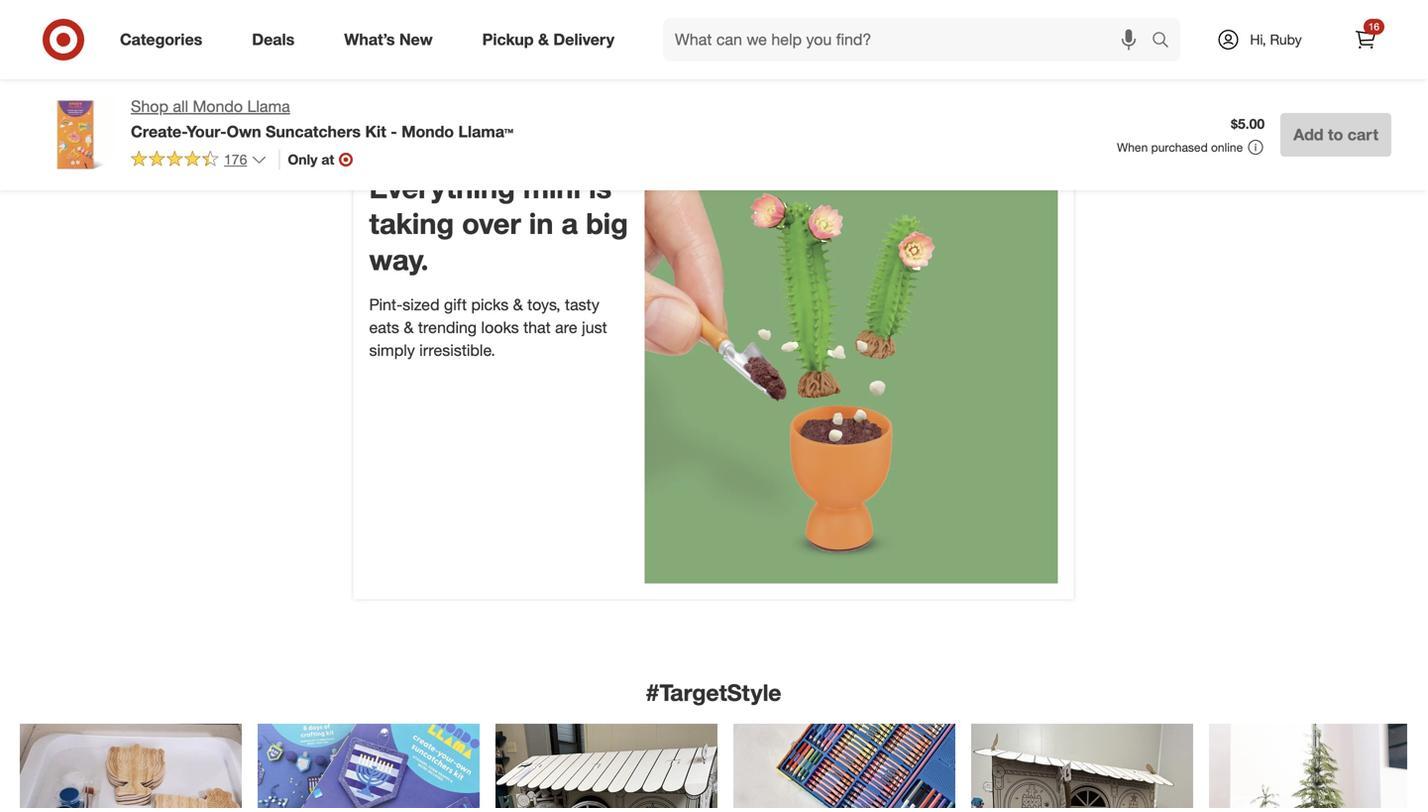Task type: vqa. For each thing, say whether or not it's contained in the screenshot.
the right a
yes



Task type: locate. For each thing, give the bounding box(es) containing it.
this
[[424, 75, 469, 103]]

What can we help you find? suggestions appear below search field
[[663, 18, 1157, 61]]

1 horizontal spatial &
[[513, 295, 523, 315]]

1 horizontal spatial a
[[714, 75, 728, 103]]

purchased
[[1152, 140, 1209, 155]]

a
[[714, 75, 728, 103], [562, 206, 578, 241]]

& right eats
[[404, 318, 414, 337]]

add to cart
[[1294, 125, 1379, 144]]

in down mini in the top left of the page
[[529, 206, 554, 241]]

pickup & delivery
[[483, 30, 615, 49]]

finds
[[884, 75, 943, 103]]

this product is featured in a recent target finds story
[[424, 75, 1004, 103]]

sized
[[403, 295, 440, 315]]

mini
[[523, 170, 581, 205]]

1 horizontal spatial in
[[689, 75, 708, 103]]

that
[[524, 318, 551, 337]]

is inside everything mini is taking over in a big way.
[[589, 170, 612, 205]]

image of create-your-own suncatchers kit - mondo llama™ image
[[36, 95, 115, 175]]

is
[[567, 75, 585, 103], [589, 170, 612, 205]]

pint-
[[369, 295, 403, 315]]

0 vertical spatial is
[[567, 75, 585, 103]]

only
[[288, 151, 318, 168]]

a left recent
[[714, 75, 728, 103]]

user image by @leslierott image
[[258, 724, 480, 808]]

shop
[[131, 97, 169, 116]]

is for mini
[[589, 170, 612, 205]]

user image by @homeandkind image
[[734, 724, 956, 808]]

is for product
[[567, 75, 585, 103]]

featured
[[591, 75, 682, 103]]

deals link
[[235, 18, 320, 61]]

toys,
[[528, 295, 561, 315]]

& right pickup
[[538, 30, 549, 49]]

0 vertical spatial a
[[714, 75, 728, 103]]

everything mini is taking over in a big way. image
[[645, 170, 1059, 584]]

1 horizontal spatial mondo
[[402, 122, 454, 141]]

search
[[1143, 32, 1191, 51]]

is down the delivery
[[567, 75, 585, 103]]

a left big
[[562, 206, 578, 241]]

own
[[227, 122, 261, 141]]

create-
[[131, 122, 187, 141]]

0 vertical spatial in
[[689, 75, 708, 103]]

1 vertical spatial a
[[562, 206, 578, 241]]

16 link
[[1345, 18, 1388, 61]]

ideas
[[369, 138, 400, 153]]

in
[[689, 75, 708, 103], [529, 206, 554, 241]]

gift
[[444, 295, 467, 315]]

user image by @donashaber image
[[20, 724, 242, 808]]

looks
[[481, 318, 519, 337]]

0 horizontal spatial a
[[562, 206, 578, 241]]

1 vertical spatial mondo
[[402, 122, 454, 141]]

2 vertical spatial &
[[404, 318, 414, 337]]

delivery
[[554, 30, 615, 49]]

user image by @growingwonders_ image
[[496, 724, 718, 808]]

0 horizontal spatial in
[[529, 206, 554, 241]]

when
[[1118, 140, 1149, 155]]

1 vertical spatial is
[[589, 170, 612, 205]]

pickup & delivery link
[[466, 18, 640, 61]]

0 horizontal spatial mondo
[[193, 97, 243, 116]]

in inside everything mini is taking over in a big way.
[[529, 206, 554, 241]]

is up big
[[589, 170, 612, 205]]

hi, ruby
[[1251, 31, 1303, 48]]

0 horizontal spatial &
[[404, 318, 414, 337]]

mondo
[[193, 97, 243, 116], [402, 122, 454, 141]]

add
[[1294, 125, 1324, 144]]

&
[[538, 30, 549, 49], [513, 295, 523, 315], [404, 318, 414, 337]]

1 vertical spatial in
[[529, 206, 554, 241]]

& left toys,
[[513, 295, 523, 315]]

story
[[949, 75, 1004, 103]]

mondo up your-
[[193, 97, 243, 116]]

176
[[224, 151, 247, 168]]

mondo right "-"
[[402, 122, 454, 141]]

all
[[173, 97, 188, 116]]

0 horizontal spatial is
[[567, 75, 585, 103]]

categories link
[[103, 18, 227, 61]]

shop all mondo llama create-your-own suncatchers kit - mondo llama™
[[131, 97, 514, 141]]

2 horizontal spatial &
[[538, 30, 549, 49]]

cart
[[1348, 125, 1379, 144]]

recent
[[734, 75, 803, 103]]

deals
[[252, 30, 295, 49]]

1 horizontal spatial is
[[589, 170, 612, 205]]

eats
[[369, 318, 400, 337]]

in right featured
[[689, 75, 708, 103]]

product
[[476, 75, 561, 103]]



Task type: describe. For each thing, give the bounding box(es) containing it.
-
[[391, 122, 397, 141]]

picks
[[472, 295, 509, 315]]

to
[[1329, 125, 1344, 144]]

new
[[399, 30, 433, 49]]

online
[[1212, 140, 1244, 155]]

what's new
[[344, 30, 433, 49]]

simply
[[369, 341, 415, 360]]

at
[[322, 151, 334, 168]]

0 vertical spatial mondo
[[193, 97, 243, 116]]

176 link
[[131, 150, 267, 172]]

user image by @elly.penalver image
[[972, 724, 1194, 808]]

hi,
[[1251, 31, 1267, 48]]

way.
[[369, 242, 429, 277]]

user image by @kailee_wright image
[[1210, 724, 1428, 808]]

everything mini is taking over in a big way.
[[369, 170, 629, 277]]

0 vertical spatial &
[[538, 30, 549, 49]]

big
[[586, 206, 629, 241]]

are
[[555, 318, 578, 337]]

irresistible.
[[420, 341, 496, 360]]

16
[[1369, 20, 1380, 33]]

categories
[[120, 30, 203, 49]]

kit
[[365, 122, 387, 141]]

#targetstyle
[[646, 679, 782, 706]]

over
[[462, 206, 521, 241]]

target
[[810, 75, 877, 103]]

when purchased online
[[1118, 140, 1244, 155]]

llama
[[247, 97, 290, 116]]

pint-sized gift picks & toys, tasty eats & trending looks that are just simply irresistible.
[[369, 295, 608, 360]]

taking
[[369, 206, 454, 241]]

ruby
[[1271, 31, 1303, 48]]

search button
[[1143, 18, 1191, 65]]

trending
[[418, 318, 477, 337]]

tasty
[[565, 295, 600, 315]]

your-
[[187, 122, 227, 141]]

add to cart button
[[1281, 113, 1392, 157]]

what's
[[344, 30, 395, 49]]

just
[[582, 318, 608, 337]]

everything
[[369, 170, 516, 205]]

llama™
[[459, 122, 514, 141]]

what's new link
[[327, 18, 458, 61]]

suncatchers
[[266, 122, 361, 141]]

pickup
[[483, 30, 534, 49]]

a inside everything mini is taking over in a big way.
[[562, 206, 578, 241]]

$5.00
[[1232, 115, 1266, 133]]

1 vertical spatial &
[[513, 295, 523, 315]]

only at
[[288, 151, 334, 168]]



